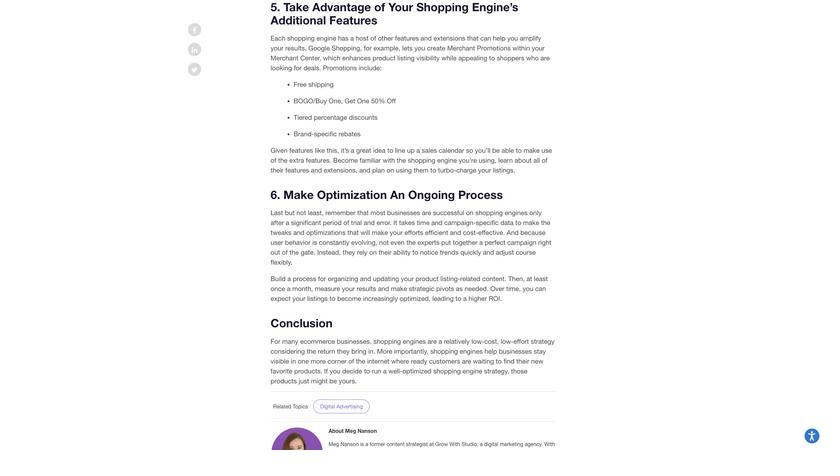Task type: vqa. For each thing, say whether or not it's contained in the screenshot.
web
no



Task type: locate. For each thing, give the bounding box(es) containing it.
free shipping
[[294, 81, 334, 88]]

meg up almost
[[329, 441, 339, 447]]

get
[[345, 97, 356, 105]]

grow
[[436, 441, 448, 447]]

not
[[297, 209, 306, 217], [379, 239, 389, 246]]

run
[[372, 367, 382, 375]]

0 vertical spatial on
[[387, 166, 394, 174]]

the down only
[[541, 219, 551, 227]]

content.
[[483, 275, 507, 283]]

the down line
[[397, 156, 406, 164]]

1 vertical spatial businesses
[[499, 347, 532, 355]]

your down it
[[390, 229, 403, 236]]

of down given
[[271, 156, 277, 164]]

perfect
[[485, 239, 506, 246]]

engine inside given features like this, it's a great idea to line up a sales calendar so you'll be able to make use of the extra features. become familiar with the shopping engine you're using, learn about all of their features and extensions, and plan on using them to turbo-charge your listings.
[[438, 156, 457, 164]]

on up campaign-
[[466, 209, 474, 217]]

can up appealing
[[481, 34, 492, 42]]

facebook image
[[193, 27, 197, 34]]

help down cost,
[[485, 347, 498, 355]]

your
[[389, 0, 414, 14]]

many
[[282, 338, 299, 345]]

1 with from the left
[[450, 441, 461, 447]]

shopping inside each shopping engine has a host of other features and extensions that can help you amplify your results. google shopping, for example, lets you create merchant promotions within your merchant center, which enhances product listing visibility while appealing to shoppers who are looking for deals. promotions include:
[[287, 34, 315, 42]]

2 horizontal spatial businesses
[[499, 347, 532, 355]]

they up the corner
[[337, 347, 350, 355]]

businesses
[[387, 209, 420, 217], [499, 347, 532, 355], [431, 449, 457, 450]]

with right grow
[[450, 441, 461, 447]]

2 vertical spatial for
[[318, 275, 326, 283]]

2 horizontal spatial engines
[[505, 209, 528, 217]]

0 vertical spatial specific
[[314, 130, 337, 138]]

find down studio,
[[458, 449, 467, 450]]

familiar
[[360, 156, 381, 164]]

in.
[[369, 347, 376, 355]]

new
[[532, 357, 544, 365]]

1 vertical spatial engine
[[438, 156, 457, 164]]

you're
[[459, 156, 477, 164]]

1 horizontal spatial specific
[[476, 219, 499, 227]]

nanson up former
[[358, 428, 377, 434]]

1 vertical spatial help
[[485, 347, 498, 355]]

1 vertical spatial nanson
[[341, 441, 359, 447]]

shopping up customers
[[431, 347, 458, 355]]

listings
[[307, 295, 328, 302]]

businesses down effort
[[499, 347, 532, 355]]

of left trial
[[344, 219, 350, 227]]

1 vertical spatial product
[[416, 275, 439, 283]]

0 horizontal spatial is
[[313, 239, 317, 246]]

0 horizontal spatial product
[[373, 54, 396, 62]]

agency.
[[525, 441, 543, 447]]

almost
[[329, 449, 345, 450]]

can
[[481, 34, 492, 42], [536, 285, 546, 293]]

promotions up shoppers
[[477, 44, 511, 52]]

1 horizontal spatial on
[[387, 166, 394, 174]]

like
[[315, 147, 325, 154]]

and down the digital on the right bottom of the page
[[495, 449, 503, 450]]

0 horizontal spatial can
[[481, 34, 492, 42]]

0 vertical spatial be
[[493, 147, 500, 154]]

find inside 'for many ecommerce businesses, shopping engines are a relatively low-cost, low-effort strategy considering the return they bring in. more importantly, shopping engines help businesses stay visible in one more corner of the internet where ready customers are waiting to find their new favorite products. if you decide to run a well-optimized shopping engine strategy, those products just might be yours.'
[[504, 357, 515, 365]]

businesses inside last but not least, remember that most businesses are successful on shopping engines only after a significant period of trial and error. it takes time and campaign-specific data to make the tweaks and optimizations that will make your efforts efficient and cost-effective. and because user behavior is constantly evolving, not even the experts put together a perfect campaign right out of the gate. instead, they rely on their ability to notice trends quickly and adjust course flexibly.
[[387, 209, 420, 217]]

because
[[521, 229, 546, 236]]

2 horizontal spatial meg
[[404, 449, 415, 450]]

to up about
[[516, 147, 522, 154]]

1 horizontal spatial meg
[[345, 428, 356, 434]]

1 horizontal spatial be
[[493, 147, 500, 154]]

find up those
[[504, 357, 515, 365]]

digital advertising link
[[314, 400, 370, 413]]

put
[[442, 239, 451, 246]]

your down month,
[[293, 295, 306, 302]]

related
[[461, 275, 481, 283]]

engine up google in the top of the page
[[317, 34, 336, 42]]

1 vertical spatial be
[[330, 377, 337, 385]]

on right the rely
[[370, 249, 377, 256]]

ready
[[411, 357, 428, 365]]

find inside meg nanson is a former content strategist at grow with studio, a digital marketing agency. with almost a decade of experience, meg helps businesses find their voice and scale their organi
[[458, 449, 467, 450]]

their inside last but not least, remember that most businesses are successful on shopping engines only after a significant period of trial and error. it takes time and campaign-specific data to make the tweaks and optimizations that will make your efforts efficient and cost-effective. and because user behavior is constantly evolving, not even the experts put together a perfect campaign right out of the gate. instead, they rely on their ability to notice trends quickly and adjust course flexibly.
[[379, 249, 392, 256]]

effort
[[514, 338, 529, 345]]

1 horizontal spatial engines
[[460, 347, 483, 355]]

discounts
[[349, 114, 378, 121]]

for down host
[[364, 44, 372, 52]]

features inside each shopping engine has a host of other features and extensions that can help you amplify your results. google shopping, for example, lets you create merchant promotions within your merchant center, which enhances product listing visibility while appealing to shoppers who are looking for deals. promotions include:
[[395, 34, 419, 42]]

engine up turbo-
[[438, 156, 457, 164]]

at left least
[[527, 275, 533, 283]]

able
[[502, 147, 514, 154]]

experience,
[[376, 449, 403, 450]]

even
[[391, 239, 405, 246]]

it's
[[341, 147, 349, 154]]

1 horizontal spatial for
[[318, 275, 326, 283]]

0 horizontal spatial be
[[330, 377, 337, 385]]

engines up waiting
[[460, 347, 483, 355]]

2 horizontal spatial on
[[466, 209, 474, 217]]

promotions down which
[[323, 64, 357, 72]]

engine down waiting
[[463, 367, 483, 375]]

merchant down extensions
[[448, 44, 475, 52]]

of right host
[[371, 34, 376, 42]]

0 vertical spatial is
[[313, 239, 317, 246]]

and up the behavior
[[294, 229, 305, 236]]

a
[[351, 34, 354, 42], [351, 147, 355, 154], [417, 147, 420, 154], [286, 219, 290, 227], [480, 239, 483, 246], [288, 275, 291, 283], [287, 285, 291, 293], [464, 295, 467, 302], [439, 338, 442, 345], [383, 367, 387, 375], [366, 441, 369, 447], [480, 441, 483, 447], [346, 449, 349, 450]]

shopping up them
[[408, 156, 436, 164]]

efforts
[[405, 229, 424, 236]]

1 vertical spatial is
[[360, 441, 364, 447]]

low- right cost,
[[501, 338, 514, 345]]

they
[[343, 249, 356, 256], [337, 347, 350, 355]]

1 vertical spatial find
[[458, 449, 467, 450]]

the
[[278, 156, 288, 164], [397, 156, 406, 164], [541, 219, 551, 227], [407, 239, 416, 246], [290, 249, 299, 256], [307, 347, 316, 355], [356, 357, 366, 365]]

are right who at the right
[[541, 54, 550, 62]]

their down given
[[271, 166, 284, 174]]

might
[[311, 377, 328, 385]]

and inside meg nanson is a former content strategist at grow with studio, a digital marketing agency. with almost a decade of experience, meg helps businesses find their voice and scale their organi
[[495, 449, 503, 450]]

0 vertical spatial promotions
[[477, 44, 511, 52]]

1 horizontal spatial can
[[536, 285, 546, 293]]

and down "perfect"
[[483, 249, 495, 256]]

specific down the percentage
[[314, 130, 337, 138]]

2 vertical spatial on
[[370, 249, 377, 256]]

2 vertical spatial that
[[348, 229, 359, 236]]

and up create
[[421, 34, 432, 42]]

make down error.
[[372, 229, 388, 236]]

visible
[[271, 357, 289, 365]]

line
[[395, 147, 406, 154]]

features.
[[306, 156, 332, 164]]

specific up effective.
[[476, 219, 499, 227]]

deals.
[[304, 64, 321, 72]]

2 with from the left
[[545, 441, 556, 447]]

2 vertical spatial engine
[[463, 367, 483, 375]]

voice
[[481, 449, 493, 450]]

and
[[421, 34, 432, 42], [311, 166, 322, 174], [360, 166, 371, 174], [364, 219, 375, 227], [432, 219, 443, 227], [294, 229, 305, 236], [450, 229, 462, 236], [483, 249, 495, 256], [360, 275, 371, 283], [378, 285, 389, 293], [495, 449, 503, 450]]

that up appealing
[[468, 34, 479, 42]]

your
[[271, 44, 284, 52], [532, 44, 545, 52], [479, 166, 492, 174], [390, 229, 403, 236], [401, 275, 414, 283], [342, 285, 355, 293], [293, 295, 306, 302]]

ecommerce
[[300, 338, 335, 345]]

your down each
[[271, 44, 284, 52]]

0 vertical spatial that
[[468, 34, 479, 42]]

engines up the 'data'
[[505, 209, 528, 217]]

brand-
[[294, 130, 314, 138]]

are inside last but not least, remember that most businesses are successful on shopping engines only after a significant period of trial and error. it takes time and campaign-specific data to make the tweaks and optimizations that will make your efforts efficient and cost-effective. and because user behavior is constantly evolving, not even the experts put together a perfect campaign right out of the gate. instead, they rely on their ability to notice trends quickly and adjust course flexibly.
[[422, 209, 431, 217]]

1 horizontal spatial find
[[504, 357, 515, 365]]

data
[[501, 219, 514, 227]]

1 vertical spatial on
[[466, 209, 474, 217]]

2 vertical spatial businesses
[[431, 449, 457, 450]]

make up all
[[524, 147, 540, 154]]

0 horizontal spatial businesses
[[387, 209, 420, 217]]

6. make optimization an ongoing process
[[271, 188, 503, 202]]

1 horizontal spatial low-
[[501, 338, 514, 345]]

1 horizontal spatial with
[[545, 441, 556, 447]]

strategy,
[[485, 367, 510, 375]]

increasingly
[[363, 295, 398, 302]]

brand-specific rebates
[[294, 130, 361, 138]]

0 vertical spatial not
[[297, 209, 306, 217]]

1 vertical spatial at
[[430, 441, 434, 447]]

is up gate.
[[313, 239, 317, 246]]

be left able
[[493, 147, 500, 154]]

time,
[[507, 285, 521, 293]]

features
[[395, 34, 419, 42], [290, 147, 313, 154], [286, 166, 309, 174]]

ability
[[394, 249, 411, 256]]

features
[[330, 13, 378, 27]]

to right them
[[431, 166, 437, 174]]

to left run
[[364, 367, 370, 375]]

one
[[298, 357, 309, 365]]

0 vertical spatial nanson
[[358, 428, 377, 434]]

a right run
[[383, 367, 387, 375]]

be
[[493, 147, 500, 154], [330, 377, 337, 385]]

0 vertical spatial features
[[395, 34, 419, 42]]

shopping
[[417, 0, 469, 14]]

can down least
[[536, 285, 546, 293]]

and inside each shopping engine has a host of other features and extensions that can help you amplify your results. google shopping, for example, lets you create merchant promotions within your merchant center, which enhances product listing visibility while appealing to shoppers who are looking for deals. promotions include:
[[421, 34, 432, 42]]

the down given
[[278, 156, 288, 164]]

1 horizontal spatial merchant
[[448, 44, 475, 52]]

0 horizontal spatial find
[[458, 449, 467, 450]]

product inside build a process for organizing and updating your product listing-related content. then, at least once a month, measure your results and make strategic pivots as needed. over time, you can expect your listings to become increasingly optimized, leading to a higher roi.
[[416, 275, 439, 283]]

0 horizontal spatial engines
[[403, 338, 426, 345]]

quickly
[[461, 249, 482, 256]]

customers
[[429, 357, 461, 365]]

0 vertical spatial help
[[493, 34, 506, 42]]

make inside given features like this, it's a great idea to line up a sales calendar so you'll be able to make use of the extra features. become familiar with the shopping engine you're using, learn about all of their features and extensions, and plan on using them to turbo-charge your listings.
[[524, 147, 540, 154]]

help inside 'for many ecommerce businesses, shopping engines are a relatively low-cost, low-effort strategy considering the return they bring in. more importantly, shopping engines help businesses stay visible in one more corner of the internet where ready customers are waiting to find their new favorite products. if you decide to run a well-optimized shopping engine strategy, those products just might be yours.'
[[485, 347, 498, 355]]

0 horizontal spatial low-
[[472, 338, 485, 345]]

0 vertical spatial they
[[343, 249, 356, 256]]

0 vertical spatial engines
[[505, 209, 528, 217]]

be inside given features like this, it's a great idea to line up a sales calendar so you'll be able to make use of the extra features. become familiar with the shopping engine you're using, learn about all of their features and extensions, and plan on using them to turbo-charge your listings.
[[493, 147, 500, 154]]

strategy
[[531, 338, 555, 345]]

make down 'updating'
[[391, 285, 407, 293]]

1 vertical spatial meg
[[329, 441, 339, 447]]

2 vertical spatial engines
[[460, 347, 483, 355]]

over
[[491, 285, 505, 293]]

are up time
[[422, 209, 431, 217]]

6.
[[271, 188, 280, 202]]

businesses inside 'for many ecommerce businesses, shopping engines are a relatively low-cost, low-effort strategy considering the return they bring in. more importantly, shopping engines help businesses stay visible in one more corner of the internet where ready customers are waiting to find their new favorite products. if you decide to run a well-optimized shopping engine strategy, those products just might be yours.'
[[499, 347, 532, 355]]

helps
[[416, 449, 429, 450]]

using
[[396, 166, 412, 174]]

help up shoppers
[[493, 34, 506, 42]]

more
[[311, 357, 326, 365]]

1 vertical spatial specific
[[476, 219, 499, 227]]

visibility
[[417, 54, 440, 62]]

while
[[442, 54, 457, 62]]

is inside meg nanson is a former content strategist at grow with studio, a digital marketing agency. with almost a decade of experience, meg helps businesses find their voice and scale their organi
[[360, 441, 364, 447]]

1 vertical spatial for
[[294, 64, 302, 72]]

0 horizontal spatial specific
[[314, 130, 337, 138]]

merchant
[[448, 44, 475, 52], [271, 54, 299, 62]]

make up because
[[524, 219, 540, 227]]

0 vertical spatial at
[[527, 275, 533, 283]]

0 horizontal spatial merchant
[[271, 54, 299, 62]]

they inside last but not least, remember that most businesses are successful on shopping engines only after a significant period of trial and error. it takes time and campaign-specific data to make the tweaks and optimizations that will make your efforts efficient and cost-effective. and because user behavior is constantly evolving, not even the experts put together a perfect campaign right out of the gate. instead, they rely on their ability to notice trends quickly and adjust course flexibly.
[[343, 249, 356, 256]]

a down but
[[286, 219, 290, 227]]

1 horizontal spatial businesses
[[431, 449, 457, 450]]

to right ability
[[413, 249, 419, 256]]

2 horizontal spatial for
[[364, 44, 372, 52]]

shopping up results.
[[287, 34, 315, 42]]

1 vertical spatial can
[[536, 285, 546, 293]]

2 vertical spatial meg
[[404, 449, 415, 450]]

meg down strategist
[[404, 449, 415, 450]]

1 horizontal spatial product
[[416, 275, 439, 283]]

0 vertical spatial product
[[373, 54, 396, 62]]

1 horizontal spatial not
[[379, 239, 389, 246]]

of right all
[[542, 156, 548, 164]]

for left deals.
[[294, 64, 302, 72]]

help
[[493, 34, 506, 42], [485, 347, 498, 355]]

with right agency.
[[545, 441, 556, 447]]

are inside each shopping engine has a host of other features and extensions that can help you amplify your results. google shopping, for example, lets you create merchant promotions within your merchant center, which enhances product listing visibility while appealing to shoppers who are looking for deals. promotions include:
[[541, 54, 550, 62]]

is inside last but not least, remember that most businesses are successful on shopping engines only after a significant period of trial and error. it takes time and campaign-specific data to make the tweaks and optimizations that will make your efforts efficient and cost-effective. and because user behavior is constantly evolving, not even the experts put together a perfect campaign right out of the gate. instead, they rely on their ability to notice trends quickly and adjust course flexibly.
[[313, 239, 317, 246]]

0 vertical spatial businesses
[[387, 209, 420, 217]]

extra
[[290, 156, 304, 164]]

to left shoppers
[[490, 54, 495, 62]]

1 horizontal spatial engine
[[438, 156, 457, 164]]

1 vertical spatial promotions
[[323, 64, 357, 72]]

1 vertical spatial engines
[[403, 338, 426, 345]]

0 horizontal spatial at
[[430, 441, 434, 447]]

scale
[[505, 449, 517, 450]]

0 vertical spatial engine
[[317, 34, 336, 42]]

1 horizontal spatial at
[[527, 275, 533, 283]]

1 vertical spatial they
[[337, 347, 350, 355]]

5. take advantage of your shopping engine's additional features
[[271, 0, 519, 27]]

you right if
[[330, 367, 341, 375]]

0 horizontal spatial engine
[[317, 34, 336, 42]]

1 vertical spatial merchant
[[271, 54, 299, 62]]

businesses up takes
[[387, 209, 420, 217]]

not up significant
[[297, 209, 306, 217]]

0 vertical spatial find
[[504, 357, 515, 365]]

instead,
[[318, 249, 341, 256]]

0 horizontal spatial promotions
[[323, 64, 357, 72]]

calendar
[[439, 147, 465, 154]]

and down features.
[[311, 166, 322, 174]]

at
[[527, 275, 533, 283], [430, 441, 434, 447]]

you right time,
[[523, 285, 534, 293]]

bogo/buy one, get one 50% off
[[294, 97, 396, 105]]

0 horizontal spatial with
[[450, 441, 461, 447]]

favorite
[[271, 367, 293, 375]]

of down former
[[370, 449, 374, 450]]

experts
[[418, 239, 440, 246]]

0 vertical spatial can
[[481, 34, 492, 42]]

low-
[[472, 338, 485, 345], [501, 338, 514, 345]]

you inside build a process for organizing and updating your product listing-related content. then, at least once a month, measure your results and make strategic pivots as needed. over time, you can expect your listings to become increasingly optimized, leading to a higher roi.
[[523, 285, 534, 293]]

they inside 'for many ecommerce businesses, shopping engines are a relatively low-cost, low-effort strategy considering the return they bring in. more importantly, shopping engines help businesses stay visible in one more corner of the internet where ready customers are waiting to find their new favorite products. if you decide to run a well-optimized shopping engine strategy, those products just might be yours.'
[[337, 347, 350, 355]]

your inside last but not least, remember that most businesses are successful on shopping engines only after a significant period of trial and error. it takes time and campaign-specific data to make the tweaks and optimizations that will make your efforts efficient and cost-effective. and because user behavior is constantly evolving, not even the experts put together a perfect campaign right out of the gate. instead, they rely on their ability to notice trends quickly and adjust course flexibly.
[[390, 229, 403, 236]]

one,
[[329, 97, 343, 105]]

a right the build
[[288, 275, 291, 283]]

a right has
[[351, 34, 354, 42]]

0 horizontal spatial on
[[370, 249, 377, 256]]

of left your
[[375, 0, 385, 14]]

digital
[[485, 441, 499, 447]]

become
[[334, 156, 358, 164]]

1 horizontal spatial is
[[360, 441, 364, 447]]

1 horizontal spatial promotions
[[477, 44, 511, 52]]

businesses down grow
[[431, 449, 457, 450]]

features up extra
[[290, 147, 313, 154]]

2 horizontal spatial engine
[[463, 367, 483, 375]]

be inside 'for many ecommerce businesses, shopping engines are a relatively low-cost, low-effort strategy considering the return they bring in. more importantly, shopping engines help businesses stay visible in one more corner of the internet where ready customers are waiting to find their new favorite products. if you decide to run a well-optimized shopping engine strategy, those products just might be yours.'
[[330, 377, 337, 385]]

2 low- from the left
[[501, 338, 514, 345]]

shopping down customers
[[434, 367, 461, 375]]

tiered
[[294, 114, 312, 121]]

specific inside last but not least, remember that most businesses are successful on shopping engines only after a significant period of trial and error. it takes time and campaign-specific data to make the tweaks and optimizations that will make your efforts efficient and cost-effective. and because user behavior is constantly evolving, not even the experts put together a perfect campaign right out of the gate. instead, they rely on their ability to notice trends quickly and adjust course flexibly.
[[476, 219, 499, 227]]

businesses inside meg nanson is a former content strategist at grow with studio, a digital marketing agency. with almost a decade of experience, meg helps businesses find their voice and scale their organi
[[431, 449, 457, 450]]

low- up waiting
[[472, 338, 485, 345]]

1 vertical spatial features
[[290, 147, 313, 154]]

0 vertical spatial for
[[364, 44, 372, 52]]



Task type: describe. For each thing, give the bounding box(es) containing it.
advertising
[[337, 404, 363, 410]]

shipping
[[309, 81, 334, 88]]

adjust
[[496, 249, 514, 256]]

lets
[[403, 44, 413, 52]]

shopping inside given features like this, it's a great idea to line up a sales calendar so you'll be able to make use of the extra features. become familiar with the shopping engine you're using, learn about all of their features and extensions, and plan on using them to turbo-charge your listings.
[[408, 156, 436, 164]]

for inside build a process for organizing and updating your product listing-related content. then, at least once a month, measure your results and make strategic pivots as needed. over time, you can expect your listings to become increasingly optimized, leading to a higher roi.
[[318, 275, 326, 283]]

you inside 'for many ecommerce businesses, shopping engines are a relatively low-cost, low-effort strategy considering the return they bring in. more importantly, shopping engines help businesses stay visible in one more corner of the internet where ready customers are waiting to find their new favorite products. if you decide to run a well-optimized shopping engine strategy, those products just might be yours.'
[[330, 367, 341, 375]]

and down 'updating'
[[378, 285, 389, 293]]

you right lets
[[415, 44, 426, 52]]

least
[[534, 275, 548, 283]]

of inside meg nanson is a former content strategist at grow with studio, a digital marketing agency. with almost a decade of experience, meg helps businesses find their voice and scale their organi
[[370, 449, 374, 450]]

right
[[539, 239, 552, 246]]

time
[[417, 219, 430, 227]]

0 horizontal spatial not
[[297, 209, 306, 217]]

waiting
[[473, 357, 494, 365]]

each
[[271, 34, 286, 42]]

help inside each shopping engine has a host of other features and extensions that can help you amplify your results. google shopping, for example, lets you create merchant promotions within your merchant center, which enhances product listing visibility while appealing to shoppers who are looking for deals. promotions include:
[[493, 34, 506, 42]]

leading
[[433, 295, 454, 302]]

former
[[370, 441, 386, 447]]

plan
[[373, 166, 385, 174]]

make
[[284, 188, 314, 202]]

successful
[[433, 209, 465, 217]]

and up efficient
[[432, 219, 443, 227]]

measure
[[315, 285, 340, 293]]

make inside build a process for organizing and updating your product listing-related content. then, at least once a month, measure your results and make strategic pivots as needed. over time, you can expect your listings to become increasingly optimized, leading to a higher roi.
[[391, 285, 407, 293]]

learn
[[499, 156, 513, 164]]

significant
[[291, 219, 321, 227]]

shopping inside last but not least, remember that most businesses are successful on shopping engines only after a significant period of trial and error. it takes time and campaign-specific data to make the tweaks and optimizations that will make your efforts efficient and cost-effective. and because user behavior is constantly evolving, not even the experts put together a perfect campaign right out of the gate. instead, they rely on their ability to notice trends quickly and adjust course flexibly.
[[476, 209, 503, 217]]

a up voice at the bottom
[[480, 441, 483, 447]]

to left line
[[388, 147, 394, 154]]

campaign-
[[445, 219, 476, 227]]

studio,
[[462, 441, 479, 447]]

can inside each shopping engine has a host of other features and extensions that can help you amplify your results. google shopping, for example, lets you create merchant promotions within your merchant center, which enhances product listing visibility while appealing to shoppers who are looking for deals. promotions include:
[[481, 34, 492, 42]]

listing-
[[441, 275, 461, 283]]

yours.
[[339, 377, 357, 385]]

0 horizontal spatial meg
[[329, 441, 339, 447]]

product inside each shopping engine has a host of other features and extensions that can help you amplify your results. google shopping, for example, lets you create merchant promotions within your merchant center, which enhances product listing visibility while appealing to shoppers who are looking for deals. promotions include:
[[373, 54, 396, 62]]

last
[[271, 209, 283, 217]]

and down campaign-
[[450, 229, 462, 236]]

together
[[453, 239, 478, 246]]

trial
[[351, 219, 362, 227]]

then,
[[509, 275, 525, 283]]

decide
[[343, 367, 362, 375]]

a inside each shopping engine has a host of other features and extensions that can help you amplify your results. google shopping, for example, lets you create merchant promotions within your merchant center, which enhances product listing visibility while appealing to shoppers who are looking for deals. promotions include:
[[351, 34, 354, 42]]

engine inside 'for many ecommerce businesses, shopping engines are a relatively low-cost, low-effort strategy considering the return they bring in. more importantly, shopping engines help businesses stay visible in one more corner of the internet where ready customers are waiting to find their new favorite products. if you decide to run a well-optimized shopping engine strategy, those products just might be yours.'
[[463, 367, 483, 375]]

last but not least, remember that most businesses are successful on shopping engines only after a significant period of trial and error. it takes time and campaign-specific data to make the tweaks and optimizations that will make your efforts efficient and cost-effective. and because user behavior is constantly evolving, not even the experts put together a perfect campaign right out of the gate. instead, they rely on their ability to notice trends quickly and adjust course flexibly.
[[271, 209, 552, 266]]

to inside each shopping engine has a host of other features and extensions that can help you amplify your results. google shopping, for example, lets you create merchant promotions within your merchant center, which enhances product listing visibility while appealing to shoppers who are looking for deals. promotions include:
[[490, 54, 495, 62]]

about
[[329, 428, 344, 434]]

on inside given features like this, it's a great idea to line up a sales calendar so you'll be able to make use of the extra features. become familiar with the shopping engine you're using, learn about all of their features and extensions, and plan on using them to turbo-charge your listings.
[[387, 166, 394, 174]]

process
[[459, 188, 503, 202]]

enhances
[[343, 54, 371, 62]]

example,
[[374, 44, 401, 52]]

strategist
[[406, 441, 428, 447]]

process
[[293, 275, 317, 283]]

1 vertical spatial not
[[379, 239, 389, 246]]

use
[[542, 147, 553, 154]]

flexibly.
[[271, 259, 293, 266]]

1 vertical spatial that
[[358, 209, 369, 217]]

center,
[[301, 54, 322, 62]]

the down the behavior
[[290, 249, 299, 256]]

the down bring
[[356, 357, 366, 365]]

the down efforts on the bottom of the page
[[407, 239, 416, 246]]

2 vertical spatial features
[[286, 166, 309, 174]]

of inside 5. take advantage of your shopping engine's additional features
[[375, 0, 385, 14]]

great
[[357, 147, 372, 154]]

a right 'up'
[[417, 147, 420, 154]]

efficient
[[425, 229, 449, 236]]

a left "perfect"
[[480, 239, 483, 246]]

build
[[271, 275, 286, 283]]

for
[[271, 338, 281, 345]]

to down as
[[456, 295, 462, 302]]

so
[[466, 147, 474, 154]]

decade
[[351, 449, 368, 450]]

using,
[[479, 156, 497, 164]]

take
[[284, 0, 309, 14]]

higher
[[469, 295, 487, 302]]

a right almost
[[346, 449, 349, 450]]

optimization
[[317, 188, 387, 202]]

google
[[309, 44, 330, 52]]

open accessibe: accessibility options, statement and help image
[[809, 431, 816, 441]]

to up the strategy,
[[496, 357, 502, 365]]

and up results
[[360, 275, 371, 283]]

that inside each shopping engine has a host of other features and extensions that can help you amplify your results. google shopping, for example, lets you create merchant promotions within your merchant center, which enhances product listing visibility while appealing to shoppers who are looking for deals. promotions include:
[[468, 34, 479, 42]]

host
[[356, 34, 369, 42]]

of inside each shopping engine has a host of other features and extensions that can help you amplify your results. google shopping, for example, lets you create merchant promotions within your merchant center, which enhances product listing visibility while appealing to shoppers who are looking for deals. promotions include:
[[371, 34, 376, 42]]

engine inside each shopping engine has a host of other features and extensions that can help you amplify your results. google shopping, for example, lets you create merchant promotions within your merchant center, which enhances product listing visibility while appealing to shoppers who are looking for deals. promotions include:
[[317, 34, 336, 42]]

of inside 'for many ecommerce businesses, shopping engines are a relatively low-cost, low-effort strategy considering the return they bring in. more importantly, shopping engines help businesses stay visible in one more corner of the internet where ready customers are waiting to find their new favorite products. if you decide to run a well-optimized shopping engine strategy, those products just might be yours.'
[[349, 357, 354, 365]]

shopping up more
[[374, 338, 401, 345]]

their inside 'for many ecommerce businesses, shopping engines are a relatively low-cost, low-effort strategy considering the return they bring in. more importantly, shopping engines help businesses stay visible in one more corner of the internet where ready customers are waiting to find their new favorite products. if you decide to run a well-optimized shopping engine strategy, those products just might be yours.'
[[517, 357, 530, 365]]

at inside build a process for organizing and updating your product listing-related content. then, at least once a month, measure your results and make strategic pivots as needed. over time, you can expect your listings to become increasingly optimized, leading to a higher roi.
[[527, 275, 533, 283]]

0 vertical spatial meg
[[345, 428, 356, 434]]

the down "ecommerce"
[[307, 347, 316, 355]]

engine's
[[472, 0, 519, 14]]

engines inside last but not least, remember that most businesses are successful on shopping engines only after a significant period of trial and error. it takes time and campaign-specific data to make the tweaks and optimizations that will make your efforts efficient and cost-effective. and because user behavior is constantly evolving, not even the experts put together a perfect campaign right out of the gate. instead, they rely on their ability to notice trends quickly and adjust course flexibly.
[[505, 209, 528, 217]]

strategic
[[409, 285, 435, 293]]

a left higher
[[464, 295, 467, 302]]

topics
[[293, 404, 308, 410]]

are left waiting
[[462, 357, 472, 365]]

in
[[291, 357, 296, 365]]

1 low- from the left
[[472, 338, 485, 345]]

only
[[530, 209, 542, 217]]

campaign
[[508, 239, 537, 246]]

constantly
[[319, 239, 350, 246]]

optimized,
[[400, 295, 431, 302]]

you up the within
[[508, 34, 519, 42]]

their down agency.
[[519, 449, 529, 450]]

after
[[271, 219, 284, 227]]

of right out
[[282, 249, 288, 256]]

expect
[[271, 295, 291, 302]]

relatively
[[444, 338, 470, 345]]

rely
[[357, 249, 368, 256]]

to down measure
[[330, 295, 336, 302]]

rebates
[[339, 130, 361, 138]]

sales
[[422, 147, 437, 154]]

are up the importantly,
[[428, 338, 437, 345]]

extensions
[[434, 34, 466, 42]]

their down studio,
[[469, 449, 479, 450]]

you'll
[[475, 147, 491, 154]]

and up will
[[364, 219, 375, 227]]

user
[[271, 239, 284, 246]]

a up decade
[[366, 441, 369, 447]]

for many ecommerce businesses, shopping engines are a relatively low-cost, low-effort strategy considering the return they bring in. more importantly, shopping engines help businesses stay visible in one more corner of the internet where ready customers are waiting to find their new favorite products. if you decide to run a well-optimized shopping engine strategy, those products just might be yours.
[[271, 338, 555, 385]]

well-
[[389, 367, 403, 375]]

to right the 'data'
[[516, 219, 522, 227]]

marketing
[[500, 441, 524, 447]]

once
[[271, 285, 285, 293]]

a right once
[[287, 285, 291, 293]]

at inside meg nanson is a former content strategist at grow with studio, a digital marketing agency. with almost a decade of experience, meg helps businesses find their voice and scale their organi
[[430, 441, 434, 447]]

and down familiar
[[360, 166, 371, 174]]

0 horizontal spatial for
[[294, 64, 302, 72]]

5.
[[271, 0, 280, 14]]

shopping,
[[332, 44, 362, 52]]

linkedin image
[[192, 47, 198, 53]]

given features like this, it's a great idea to line up a sales calendar so you'll be able to make use of the extra features. become familiar with the shopping engine you're using, learn about all of their features and extensions, and plan on using them to turbo-charge your listings.
[[271, 147, 553, 174]]

effective.
[[479, 229, 505, 236]]

remember
[[326, 209, 356, 217]]

will
[[361, 229, 370, 236]]

products.
[[295, 367, 323, 375]]

your up become
[[342, 285, 355, 293]]

just
[[299, 377, 309, 385]]

their inside given features like this, it's a great idea to line up a sales calendar so you'll be able to make use of the extra features. become familiar with the shopping engine you're using, learn about all of their features and extensions, and plan on using them to turbo-charge your listings.
[[271, 166, 284, 174]]

twitter image
[[192, 67, 198, 73]]

a left relatively
[[439, 338, 442, 345]]

optimizations
[[306, 229, 346, 236]]

nanson inside meg nanson is a former content strategist at grow with studio, a digital marketing agency. with almost a decade of experience, meg helps businesses find their voice and scale their organi
[[341, 441, 359, 447]]

your up who at the right
[[532, 44, 545, 52]]

0 vertical spatial merchant
[[448, 44, 475, 52]]

amplify
[[520, 34, 542, 42]]

bogo/buy
[[294, 97, 327, 105]]

with
[[383, 156, 395, 164]]

your up strategic
[[401, 275, 414, 283]]

your inside given features like this, it's a great idea to line up a sales calendar so you'll be able to make use of the extra features. become familiar with the shopping engine you're using, learn about all of their features and extensions, and plan on using them to turbo-charge your listings.
[[479, 166, 492, 174]]

digital
[[320, 404, 335, 410]]

can inside build a process for organizing and updating your product listing-related content. then, at least once a month, measure your results and make strategic pivots as needed. over time, you can expect your listings to become increasingly optimized, leading to a higher roi.
[[536, 285, 546, 293]]

a right the it's
[[351, 147, 355, 154]]

content
[[387, 441, 405, 447]]

behavior
[[285, 239, 311, 246]]

shoppers
[[497, 54, 525, 62]]



